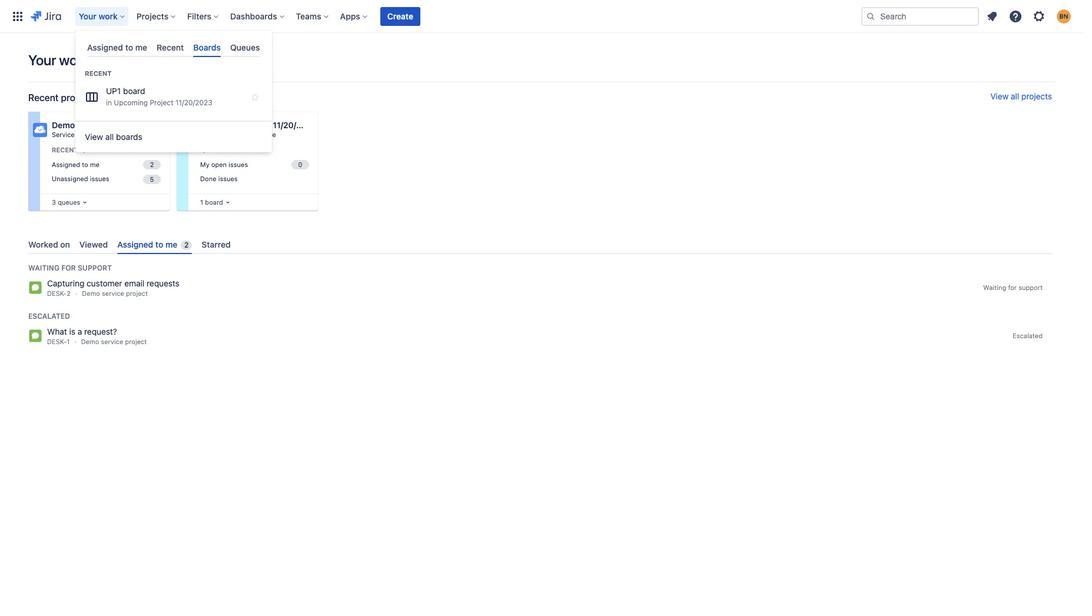 Task type: vqa. For each thing, say whether or not it's contained in the screenshot.
Create button
yes



Task type: describe. For each thing, give the bounding box(es) containing it.
appswitcher icon image
[[11, 9, 25, 23]]

view all projects
[[991, 91, 1052, 101]]

0 horizontal spatial projects
[[61, 92, 96, 103]]

1 board
[[200, 198, 223, 206]]

2 vertical spatial assigned
[[117, 240, 153, 250]]

your work inside dropdown button
[[79, 11, 118, 21]]

dashboards button
[[227, 7, 289, 26]]

worked on
[[28, 240, 70, 250]]

settings image
[[1032, 9, 1046, 23]]

management
[[76, 131, 116, 138]]

1 vertical spatial for
[[1008, 284, 1017, 292]]

software
[[250, 131, 276, 138]]

banner containing your work
[[0, 0, 1085, 33]]

quick links
[[200, 146, 243, 154]]

queues
[[230, 42, 260, 52]]

upcoming project 11/20/2023 team-managed software
[[200, 120, 317, 138]]

open
[[211, 161, 227, 168]]

recent projects
[[28, 92, 96, 103]]

1 vertical spatial assigned to me
[[52, 161, 99, 168]]

3 queues button
[[49, 196, 90, 209]]

1 inside what is a request? desk-1 · demo service project
[[67, 338, 70, 346]]

desk- for what
[[47, 338, 67, 346]]

starred
[[202, 240, 231, 250]]

queues for 3 queues
[[58, 198, 80, 206]]

board for 1
[[205, 198, 223, 206]]

work inside dropdown button
[[99, 11, 118, 21]]

demo inside demo service project service management
[[52, 120, 75, 130]]

service for is
[[101, 338, 123, 346]]

your profile and settings image
[[1057, 9, 1071, 23]]

me inside assigned to me link
[[90, 161, 99, 168]]

issues down the links
[[229, 161, 248, 168]]

filters
[[187, 11, 211, 21]]

11/20/2023 inside upcoming project 11/20/2023 team-managed software
[[273, 120, 317, 130]]

1 vertical spatial waiting
[[983, 284, 1007, 292]]

quick
[[200, 146, 222, 154]]

done
[[200, 175, 216, 183]]

1 horizontal spatial support
[[1019, 284, 1043, 292]]

teams
[[296, 11, 321, 21]]

service for customer
[[102, 290, 124, 298]]

teams button
[[292, 7, 333, 26]]

viewed
[[79, 240, 108, 250]]

request?
[[84, 327, 117, 337]]

1 inside dropdown button
[[200, 198, 203, 206]]

customer
[[87, 279, 122, 289]]

· for is
[[74, 338, 76, 346]]

0 horizontal spatial waiting
[[28, 264, 59, 273]]

dashboards
[[230, 11, 277, 21]]

11/20/2023 inside up1 board in upcoming project 11/20/2023
[[175, 98, 212, 107]]

filters button
[[184, 7, 223, 26]]

apps
[[340, 11, 360, 21]]

project inside up1 board in upcoming project 11/20/2023
[[150, 98, 173, 107]]

1 horizontal spatial 2
[[184, 241, 189, 250]]

all for projects
[[1011, 91, 1019, 101]]

project for request?
[[125, 338, 147, 346]]

upcoming inside up1 board in upcoming project 11/20/2023
[[114, 98, 148, 107]]

view all boards link
[[75, 126, 272, 149]]

help image
[[1009, 9, 1023, 23]]

demo service project service management
[[52, 120, 136, 138]]

project for requests
[[126, 290, 148, 298]]

queues for recent queues
[[80, 146, 107, 154]]

up1
[[106, 86, 121, 96]]

done issues
[[200, 175, 238, 183]]

1 vertical spatial waiting for support
[[983, 284, 1043, 292]]

demo for customer
[[82, 290, 100, 298]]

board image
[[223, 198, 232, 207]]

1 horizontal spatial escalated
[[1013, 332, 1043, 340]]

issues for unassigned issues
[[90, 175, 109, 183]]

view for view all boards
[[85, 132, 103, 142]]

project inside demo service project service management
[[108, 120, 136, 130]]

projects
[[136, 11, 169, 21]]

recent down projects 'dropdown button'
[[157, 42, 184, 52]]

1 horizontal spatial projects
[[1022, 91, 1052, 101]]

notifications image
[[985, 9, 999, 23]]

view all projects link
[[991, 91, 1052, 104]]



Task type: locate. For each thing, give the bounding box(es) containing it.
support
[[78, 264, 112, 273], [1019, 284, 1043, 292]]

1 vertical spatial 11/20/2023
[[273, 120, 317, 130]]

to down your work dropdown button
[[125, 42, 133, 52]]

3
[[52, 198, 56, 206]]

project inside upcoming project 11/20/2023 team-managed software
[[243, 120, 271, 130]]

project
[[108, 120, 136, 130], [126, 290, 148, 298], [125, 338, 147, 346]]

1 horizontal spatial me
[[135, 42, 147, 52]]

upcoming
[[114, 98, 148, 107], [200, 120, 241, 130]]

requests
[[147, 279, 179, 289]]

done issues link
[[198, 173, 311, 186]]

projects button
[[133, 7, 180, 26]]

1 horizontal spatial your
[[79, 11, 96, 21]]

0 horizontal spatial your
[[28, 52, 56, 68]]

capturing customer email requests desk-2 · demo service project
[[47, 279, 179, 298]]

1 horizontal spatial waiting
[[983, 284, 1007, 292]]

0 vertical spatial upcoming
[[114, 98, 148, 107]]

banner
[[0, 0, 1085, 33]]

2 vertical spatial service
[[101, 338, 123, 346]]

star up1 board image
[[250, 93, 259, 102]]

all inside view all projects link
[[1011, 91, 1019, 101]]

2 down capturing
[[67, 290, 71, 298]]

jira image
[[31, 9, 61, 23], [31, 9, 61, 23]]

1 vertical spatial project
[[243, 120, 271, 130]]

to up requests
[[155, 240, 163, 250]]

board inside "1 board" dropdown button
[[205, 198, 223, 206]]

assigned up unassigned
[[52, 161, 80, 168]]

0 vertical spatial tab list
[[82, 38, 265, 57]]

upcoming down up1
[[114, 98, 148, 107]]

2 vertical spatial me
[[165, 240, 177, 250]]

service
[[77, 120, 106, 130], [102, 290, 124, 298], [101, 338, 123, 346]]

2 desk- from the top
[[47, 338, 67, 346]]

recent down 'service'
[[52, 146, 78, 154]]

my open issues
[[200, 161, 248, 168]]

1 vertical spatial ·
[[74, 338, 76, 346]]

1 down done
[[200, 198, 203, 206]]

your inside your work dropdown button
[[79, 11, 96, 21]]

issues down assigned to me link
[[90, 175, 109, 183]]

project up 'view all boards' link
[[150, 98, 173, 107]]

assigned
[[87, 42, 123, 52], [52, 161, 80, 168], [117, 240, 153, 250]]

assigned to me link
[[49, 158, 163, 172]]

0 horizontal spatial 2
[[67, 290, 71, 298]]

· inside the capturing customer email requests desk-2 · demo service project
[[75, 290, 77, 298]]

tab list containing assigned to me
[[82, 38, 265, 57]]

waiting for support
[[28, 264, 112, 273], [983, 284, 1043, 292]]

0 horizontal spatial me
[[90, 161, 99, 168]]

0 horizontal spatial support
[[78, 264, 112, 273]]

unassigned
[[52, 175, 88, 183]]

queues inside popup button
[[58, 198, 80, 206]]

desk- down what
[[47, 338, 67, 346]]

1 vertical spatial assigned
[[52, 161, 80, 168]]

board down done issues
[[205, 198, 223, 206]]

3 queues
[[52, 198, 80, 206]]

0 vertical spatial assigned to me
[[87, 42, 147, 52]]

0 vertical spatial assigned
[[87, 42, 123, 52]]

desk- inside the capturing customer email requests desk-2 · demo service project
[[47, 290, 67, 298]]

recent
[[157, 42, 184, 52], [85, 70, 112, 77], [28, 92, 59, 103], [52, 146, 78, 154]]

in
[[106, 98, 112, 107]]

your work
[[79, 11, 118, 21], [28, 52, 89, 68]]

to
[[125, 42, 133, 52], [82, 161, 88, 168], [155, 240, 163, 250]]

a
[[78, 327, 82, 337]]

boards
[[193, 42, 221, 52]]

view
[[991, 91, 1009, 101], [85, 132, 103, 142]]

worked
[[28, 240, 58, 250]]

what is a request? desk-1 · demo service project
[[47, 327, 147, 346]]

2 horizontal spatial me
[[165, 240, 177, 250]]

0 vertical spatial project
[[150, 98, 173, 107]]

1 desk- from the top
[[47, 290, 67, 298]]

1 vertical spatial board
[[205, 198, 223, 206]]

0 vertical spatial view
[[991, 91, 1009, 101]]

board right up1
[[123, 86, 145, 96]]

upcoming inside upcoming project 11/20/2023 team-managed software
[[200, 120, 241, 130]]

demo for is
[[81, 338, 99, 346]]

1 vertical spatial 2
[[67, 290, 71, 298]]

1 vertical spatial your work
[[28, 52, 89, 68]]

· for customer
[[75, 290, 77, 298]]

0 horizontal spatial for
[[61, 264, 76, 273]]

what
[[47, 327, 67, 337]]

· inside what is a request? desk-1 · demo service project
[[74, 338, 76, 346]]

0 vertical spatial ·
[[75, 290, 77, 298]]

assigned to me down recent queues
[[52, 161, 99, 168]]

0 vertical spatial support
[[78, 264, 112, 273]]

demo inside what is a request? desk-1 · demo service project
[[81, 338, 99, 346]]

recent queues
[[52, 146, 107, 154]]

board
[[123, 86, 145, 96], [205, 198, 223, 206]]

project up software
[[243, 120, 271, 130]]

1 horizontal spatial to
[[125, 42, 133, 52]]

on
[[60, 240, 70, 250]]

0 vertical spatial to
[[125, 42, 133, 52]]

0 vertical spatial project
[[108, 120, 136, 130]]

2 horizontal spatial to
[[155, 240, 163, 250]]

primary element
[[7, 0, 862, 33]]

0 horizontal spatial 11/20/2023
[[175, 98, 212, 107]]

0 horizontal spatial to
[[82, 161, 88, 168]]

1 vertical spatial tab list
[[24, 235, 1057, 255]]

0 horizontal spatial work
[[59, 52, 89, 68]]

service inside demo service project service management
[[77, 120, 106, 130]]

0 vertical spatial your work
[[79, 11, 118, 21]]

11/20/2023 up team-
[[175, 98, 212, 107]]

for
[[61, 264, 76, 273], [1008, 284, 1017, 292]]

capturing
[[47, 279, 84, 289]]

0 horizontal spatial upcoming
[[114, 98, 148, 107]]

issues
[[229, 161, 248, 168], [90, 175, 109, 183], [218, 175, 238, 183]]

1 vertical spatial your
[[28, 52, 56, 68]]

view all boards
[[85, 132, 142, 142]]

0 vertical spatial work
[[99, 11, 118, 21]]

1 vertical spatial upcoming
[[200, 120, 241, 130]]

managed
[[220, 131, 248, 138]]

assigned down your work dropdown button
[[87, 42, 123, 52]]

2 vertical spatial project
[[125, 338, 147, 346]]

assigned to me down your work dropdown button
[[87, 42, 147, 52]]

me down projects
[[135, 42, 147, 52]]

unassigned issues link
[[49, 173, 163, 186]]

11/20/2023
[[175, 98, 212, 107], [273, 120, 317, 130]]

desk- for capturing
[[47, 290, 67, 298]]

assigned to me
[[87, 42, 147, 52], [52, 161, 99, 168], [117, 240, 177, 250]]

board image
[[80, 198, 90, 207]]

0 vertical spatial board
[[123, 86, 145, 96]]

service down customer
[[102, 290, 124, 298]]

1 vertical spatial all
[[105, 132, 114, 142]]

demo down customer
[[82, 290, 100, 298]]

queues down management
[[80, 146, 107, 154]]

0 horizontal spatial board
[[123, 86, 145, 96]]

projects
[[1022, 91, 1052, 101], [61, 92, 96, 103]]

all for boards
[[105, 132, 114, 142]]

your work left projects
[[79, 11, 118, 21]]

0 horizontal spatial 1
[[67, 338, 70, 346]]

work up the recent projects
[[59, 52, 89, 68]]

me up requests
[[165, 240, 177, 250]]

desk-
[[47, 290, 67, 298], [47, 338, 67, 346]]

1 vertical spatial escalated
[[1013, 332, 1043, 340]]

tab list containing worked on
[[24, 235, 1057, 255]]

0 horizontal spatial project
[[150, 98, 173, 107]]

2 vertical spatial demo
[[81, 338, 99, 346]]

1 horizontal spatial project
[[243, 120, 271, 130]]

2
[[184, 241, 189, 250], [67, 290, 71, 298]]

0 vertical spatial 2
[[184, 241, 189, 250]]

demo up 'service'
[[52, 120, 75, 130]]

to up the unassigned issues
[[82, 161, 88, 168]]

0 vertical spatial your
[[79, 11, 96, 21]]

0 vertical spatial all
[[1011, 91, 1019, 101]]

project
[[150, 98, 173, 107], [243, 120, 271, 130]]

assigned to me up email
[[117, 240, 177, 250]]

0 vertical spatial demo
[[52, 120, 75, 130]]

service up management
[[77, 120, 106, 130]]

service
[[52, 131, 75, 138]]

1
[[200, 198, 203, 206], [67, 338, 70, 346]]

1 horizontal spatial 11/20/2023
[[273, 120, 317, 130]]

project inside what is a request? desk-1 · demo service project
[[125, 338, 147, 346]]

queues right 3
[[58, 198, 80, 206]]

create button
[[380, 7, 420, 26]]

·
[[75, 290, 77, 298], [74, 338, 76, 346]]

waiting
[[28, 264, 59, 273], [983, 284, 1007, 292]]

me up unassigned issues link
[[90, 161, 99, 168]]

escalated
[[28, 312, 70, 321], [1013, 332, 1043, 340]]

desk- down capturing
[[47, 290, 67, 298]]

Search field
[[862, 7, 979, 26]]

1 vertical spatial me
[[90, 161, 99, 168]]

0 horizontal spatial waiting for support
[[28, 264, 112, 273]]

queues
[[80, 146, 107, 154], [58, 198, 80, 206]]

all
[[1011, 91, 1019, 101], [105, 132, 114, 142]]

issues down 'my open issues'
[[218, 175, 238, 183]]

1 vertical spatial service
[[102, 290, 124, 298]]

1 vertical spatial view
[[85, 132, 103, 142]]

0 vertical spatial for
[[61, 264, 76, 273]]

boards
[[116, 132, 142, 142]]

service down request?
[[101, 338, 123, 346]]

view for view all projects
[[991, 91, 1009, 101]]

1 vertical spatial 1
[[67, 338, 70, 346]]

upcoming up team-
[[200, 120, 241, 130]]

links
[[223, 146, 243, 154]]

all inside 'view all boards' link
[[105, 132, 114, 142]]

recent up 'service'
[[28, 92, 59, 103]]

2 inside the capturing customer email requests desk-2 · demo service project
[[67, 290, 71, 298]]

1 horizontal spatial all
[[1011, 91, 1019, 101]]

tab list
[[82, 38, 265, 57], [24, 235, 1057, 255]]

me
[[135, 42, 147, 52], [90, 161, 99, 168], [165, 240, 177, 250]]

2 left starred on the top left of the page
[[184, 241, 189, 250]]

demo
[[52, 120, 75, 130], [82, 290, 100, 298], [81, 338, 99, 346]]

0 horizontal spatial escalated
[[28, 312, 70, 321]]

work
[[99, 11, 118, 21], [59, 52, 89, 68]]

0 vertical spatial 1
[[200, 198, 203, 206]]

· down the is
[[74, 338, 76, 346]]

1 vertical spatial to
[[82, 161, 88, 168]]

your work up the recent projects
[[28, 52, 89, 68]]

1 vertical spatial desk-
[[47, 338, 67, 346]]

is
[[69, 327, 75, 337]]

1 horizontal spatial upcoming
[[200, 120, 241, 130]]

0 vertical spatial 11/20/2023
[[175, 98, 212, 107]]

1 down the is
[[67, 338, 70, 346]]

my
[[200, 161, 209, 168]]

1 vertical spatial support
[[1019, 284, 1043, 292]]

0 vertical spatial desk-
[[47, 290, 67, 298]]

service inside what is a request? desk-1 · demo service project
[[101, 338, 123, 346]]

demo down a
[[81, 338, 99, 346]]

service inside the capturing customer email requests desk-2 · demo service project
[[102, 290, 124, 298]]

0 vertical spatial waiting
[[28, 264, 59, 273]]

assigned inside assigned to me link
[[52, 161, 80, 168]]

1 vertical spatial queues
[[58, 198, 80, 206]]

0 horizontal spatial view
[[85, 132, 103, 142]]

team-
[[200, 131, 220, 138]]

your
[[79, 11, 96, 21], [28, 52, 56, 68]]

email
[[124, 279, 144, 289]]

1 horizontal spatial 1
[[200, 198, 203, 206]]

1 horizontal spatial for
[[1008, 284, 1017, 292]]

0 horizontal spatial all
[[105, 132, 114, 142]]

up1 board in upcoming project 11/20/2023
[[106, 86, 212, 107]]

0 vertical spatial waiting for support
[[28, 264, 112, 273]]

1 horizontal spatial work
[[99, 11, 118, 21]]

desk- inside what is a request? desk-1 · demo service project
[[47, 338, 67, 346]]

1 board button
[[198, 196, 232, 209]]

1 horizontal spatial view
[[991, 91, 1009, 101]]

board for up1
[[123, 86, 145, 96]]

0 vertical spatial escalated
[[28, 312, 70, 321]]

2 vertical spatial to
[[155, 240, 163, 250]]

1 horizontal spatial waiting for support
[[983, 284, 1043, 292]]

board inside up1 board in upcoming project 11/20/2023
[[123, 86, 145, 96]]

assigned up email
[[117, 240, 153, 250]]

issues for done issues
[[218, 175, 238, 183]]

2 vertical spatial assigned to me
[[117, 240, 177, 250]]

1 vertical spatial project
[[126, 290, 148, 298]]

1 vertical spatial work
[[59, 52, 89, 68]]

your work button
[[75, 7, 129, 26]]

0 vertical spatial service
[[77, 120, 106, 130]]

search image
[[866, 11, 876, 21]]

0 vertical spatial me
[[135, 42, 147, 52]]

demo inside the capturing customer email requests desk-2 · demo service project
[[82, 290, 100, 298]]

unassigned issues
[[52, 175, 109, 183]]

create
[[387, 11, 413, 21]]

11/20/2023 up software
[[273, 120, 317, 130]]

1 horizontal spatial board
[[205, 198, 223, 206]]

0 vertical spatial queues
[[80, 146, 107, 154]]

work left projects
[[99, 11, 118, 21]]

recent up up1
[[85, 70, 112, 77]]

project inside the capturing customer email requests desk-2 · demo service project
[[126, 290, 148, 298]]

my open issues link
[[198, 158, 311, 172]]

apps button
[[337, 7, 372, 26]]

· down capturing
[[75, 290, 77, 298]]

1 vertical spatial demo
[[82, 290, 100, 298]]



